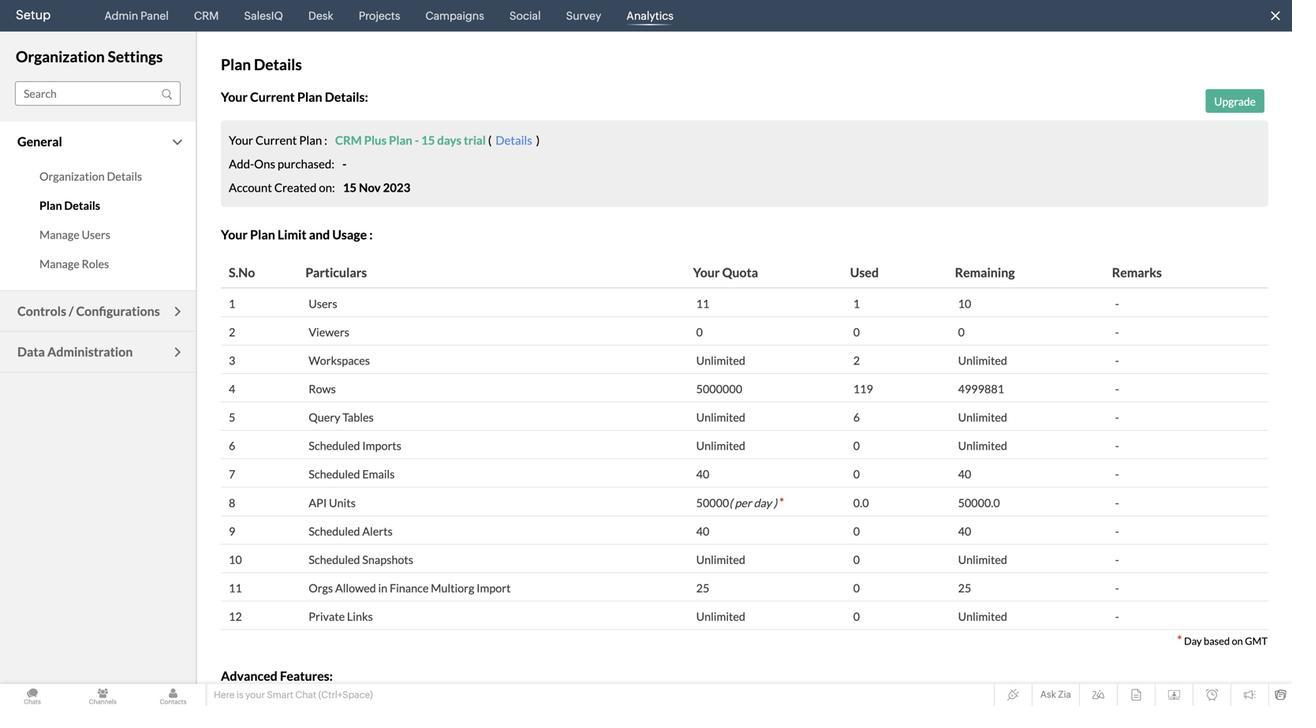 Task type: describe. For each thing, give the bounding box(es) containing it.
admin panel link
[[98, 0, 175, 32]]

zia
[[1058, 689, 1071, 700]]

analytics link
[[620, 0, 680, 32]]

ask zia
[[1040, 689, 1071, 700]]

(ctrl+space)
[[318, 690, 373, 700]]

setup
[[16, 7, 51, 22]]

panel
[[140, 9, 169, 22]]

social
[[510, 9, 541, 22]]

channels image
[[70, 684, 135, 706]]

survey
[[566, 9, 601, 22]]

crm link
[[188, 0, 225, 32]]

analytics
[[627, 9, 674, 22]]

chat
[[295, 690, 316, 700]]

social link
[[503, 0, 547, 32]]

admin
[[104, 9, 138, 22]]

desk link
[[302, 0, 340, 32]]

projects link
[[352, 0, 407, 32]]

is
[[237, 690, 243, 700]]



Task type: locate. For each thing, give the bounding box(es) containing it.
campaigns link
[[419, 0, 491, 32]]

here is your smart chat (ctrl+space)
[[214, 690, 373, 700]]

crm
[[194, 9, 219, 22]]

salesiq link
[[238, 0, 289, 32]]

survey link
[[560, 0, 608, 32]]

admin panel
[[104, 9, 169, 22]]

salesiq
[[244, 9, 283, 22]]

projects
[[359, 9, 400, 22]]

your
[[245, 690, 265, 700]]

here
[[214, 690, 235, 700]]

desk
[[308, 9, 334, 22]]

chats image
[[0, 684, 65, 706]]

contacts image
[[141, 684, 206, 706]]

smart
[[267, 690, 293, 700]]

campaigns
[[426, 9, 484, 22]]

ask
[[1040, 689, 1056, 700]]



